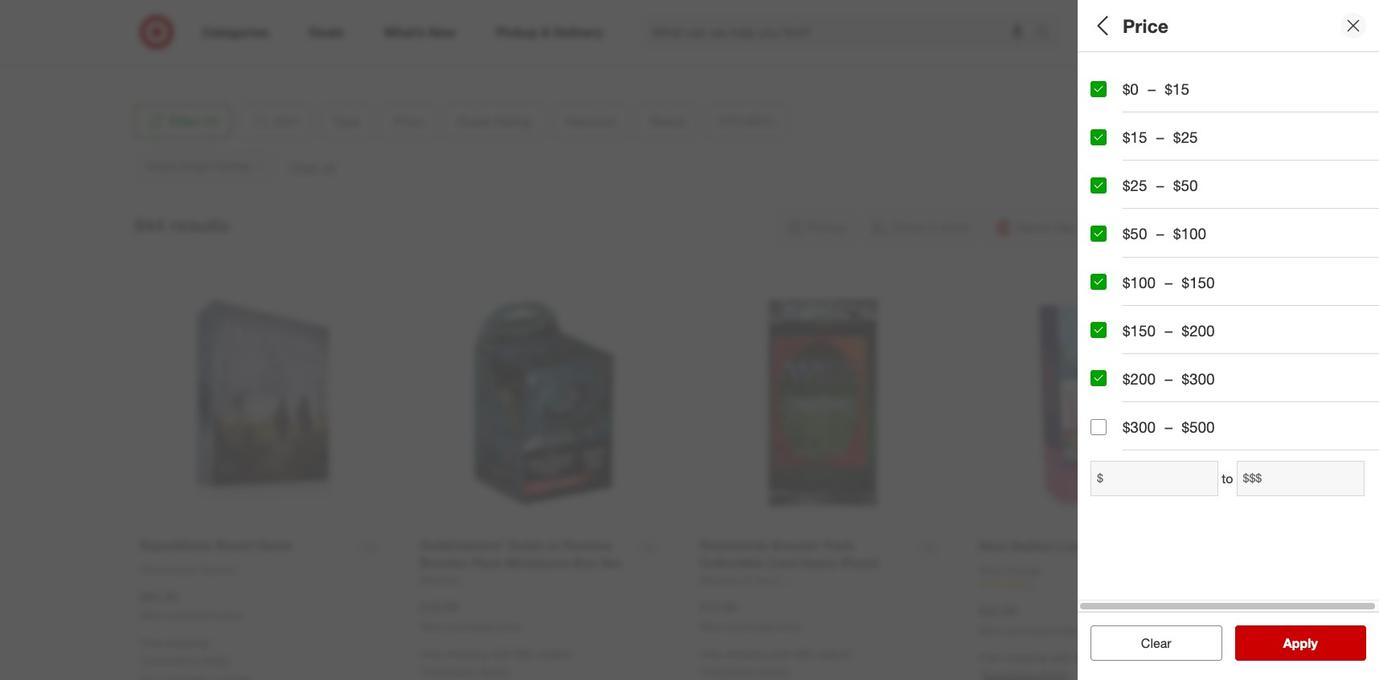 Task type: locate. For each thing, give the bounding box(es) containing it.
when down $15.95
[[699, 621, 724, 633]]

price inside dialog
[[1123, 14, 1168, 37]]

free shipping with $35 orders* * exclusions apply. for $15.95
[[699, 648, 852, 678]]

0 vertical spatial $100
[[1337, 140, 1362, 154]]

free shipping with $35 orders* * exclusions apply. down $18.99 when purchased online
[[420, 648, 573, 678]]

0 vertical spatial price
[[1123, 14, 1168, 37]]

0 horizontal spatial with
[[491, 648, 512, 661]]

2 horizontal spatial exclusions apply. button
[[703, 664, 790, 680]]

free down $20.99 on the right bottom of page
[[979, 651, 1001, 665]]

1 horizontal spatial results
[[1293, 636, 1335, 652]]

results for 944 results
[[170, 214, 230, 237]]

with for $20.99
[[1050, 651, 1071, 665]]

1 horizontal spatial exclusions
[[424, 665, 477, 678]]

$50 right $50  –  $100 checkbox
[[1123, 225, 1147, 243]]

$100
[[1337, 140, 1362, 154], [1173, 225, 1206, 243], [1123, 273, 1156, 291]]

card
[[1167, 84, 1191, 98]]

2 clear from the left
[[1141, 636, 1172, 652]]

free shipping with $35 orders* * exclusions apply. for $18.99
[[420, 648, 573, 678]]

price
[[1123, 14, 1168, 37], [1091, 119, 1128, 138]]

$0 right board
[[1123, 80, 1139, 98]]

1 horizontal spatial $100
[[1173, 225, 1206, 243]]

of
[[1203, 404, 1216, 423]]

$100 up the brand
[[1123, 273, 1156, 291]]

fitchburg
[[147, 29, 194, 43]]

purchased inside $20.99 when purchased online
[[1007, 625, 1053, 637]]

when down the $84.95
[[140, 610, 165, 622]]

0 horizontal spatial results
[[170, 214, 230, 237]]

$100 right $100;
[[1337, 140, 1362, 154]]

1 horizontal spatial $300
[[1182, 370, 1215, 388]]

free shipping with $35 orders* * exclusions apply.
[[420, 648, 573, 678], [699, 648, 852, 678]]

clear
[[1133, 636, 1163, 652], [1141, 636, 1172, 652]]

$300
[[1182, 370, 1215, 388], [1123, 418, 1156, 436]]

shipping inside free shipping * * exclusions apply.
[[165, 637, 208, 650]]

0 vertical spatial results
[[170, 214, 230, 237]]

orders* for $15.95
[[816, 648, 852, 661]]

apply. down the $84.95 when purchased online
[[201, 654, 231, 667]]

exclusions apply. button down $18.99 when purchased online
[[424, 664, 511, 680]]

exclusions apply. button down $15.95 when purchased online
[[703, 664, 790, 680]]

purchased down $18.99
[[447, 621, 493, 633]]

apply.
[[201, 654, 231, 667], [480, 665, 511, 678], [760, 665, 790, 678]]

1 horizontal spatial orders*
[[816, 648, 852, 661]]

apply. down $15.95 when purchased online
[[760, 665, 790, 678]]

2835
[[147, 13, 172, 27]]

$150 up $150  –  $200
[[1182, 273, 1215, 291]]

apply. down $18.99 when purchased online
[[480, 665, 511, 678]]

$150
[[1182, 273, 1215, 291], [1123, 321, 1156, 340]]

price $0  –  $15; $15  –  $25; $25  –  $50; $50  –  $100; $100  –  
[[1091, 119, 1379, 154]]

with down $18.99 when purchased online
[[491, 648, 512, 661]]

price up $15;
[[1091, 119, 1128, 138]]

price right the all
[[1123, 14, 1168, 37]]

purchased inside $15.95 when purchased online
[[727, 621, 773, 633]]

0 vertical spatial $300
[[1182, 370, 1215, 388]]

shipping
[[165, 637, 208, 650], [445, 648, 488, 661], [725, 648, 768, 661], [1004, 651, 1047, 665]]

clear inside button
[[1141, 636, 1172, 652]]

2 horizontal spatial $35
[[1074, 651, 1092, 665]]

1 vertical spatial $300
[[1123, 418, 1156, 436]]

clear all button
[[1091, 626, 1222, 661]]

results right 944
[[170, 214, 230, 237]]

exclusions apply. button down the $84.95 when purchased online
[[144, 653, 231, 669]]

apply. for $15.95
[[760, 665, 790, 678]]

2 horizontal spatial $25
[[1208, 140, 1226, 154]]

0 horizontal spatial $0
[[1091, 140, 1102, 154]]

purchased inside $18.99 when purchased online
[[447, 621, 493, 633]]

2 horizontal spatial apply.
[[760, 665, 790, 678]]

results inside button
[[1293, 636, 1335, 652]]

purchased down $15.95
[[727, 621, 773, 633]]

results
[[170, 214, 230, 237], [1293, 636, 1335, 652]]

2 horizontal spatial $100
[[1337, 140, 1362, 154]]

1 vertical spatial $150
[[1123, 321, 1156, 340]]

$25 down card
[[1173, 128, 1198, 146]]

search button
[[1029, 14, 1067, 53]]

1 horizontal spatial exclusions apply. button
[[424, 664, 511, 680]]

type
[[1091, 63, 1125, 82]]

when for $18.99
[[420, 621, 445, 633]]

games; left card
[[1124, 84, 1163, 98]]

Include out of stock checkbox
[[1091, 406, 1107, 422]]

shipping for $20.99
[[1004, 651, 1047, 665]]

purchased inside the $84.95 when purchased online
[[168, 610, 213, 622]]

0 horizontal spatial exclusions apply. button
[[144, 653, 231, 669]]

when inside $15.95 when purchased online
[[699, 621, 724, 633]]

online inside $18.99 when purchased online
[[496, 621, 522, 633]]

$50  –  $100
[[1123, 225, 1206, 243]]

exclusions
[[144, 654, 198, 667], [424, 665, 477, 678], [703, 665, 757, 678]]

1 games; from the left
[[1124, 84, 1163, 98]]

clear down 1 link
[[1141, 636, 1172, 652]]

2 horizontal spatial $50
[[1269, 140, 1287, 154]]

free
[[140, 637, 162, 650], [420, 648, 442, 661], [699, 648, 722, 661], [979, 651, 1001, 665]]

free shipping * * exclusions apply.
[[140, 637, 231, 667]]

$300  –  $500 checkbox
[[1091, 419, 1107, 435]]

online inside $15.95 when purchased online
[[776, 621, 801, 633]]

$150 up fpo/apo
[[1123, 321, 1156, 340]]

free down $15.95
[[699, 648, 722, 661]]

1 vertical spatial results
[[1293, 636, 1335, 652]]

rating
[[1138, 181, 1185, 200]]

2 vertical spatial $50
[[1123, 225, 1147, 243]]

$50 down $25; at the top right of page
[[1173, 176, 1198, 195]]

free for $15.95
[[699, 648, 722, 661]]

when inside the $84.95 when purchased online
[[140, 610, 165, 622]]

online inside the $84.95 when purchased online
[[216, 610, 242, 622]]

with down $15.95 when purchased online
[[771, 648, 792, 661]]

purchased down $20.99 on the right bottom of page
[[1007, 625, 1053, 637]]

,
[[194, 29, 197, 43]]

1 vertical spatial $0
[[1091, 140, 1102, 154]]

None text field
[[1237, 461, 1365, 497]]

1
[[1029, 580, 1034, 592]]

$100 down rating
[[1173, 225, 1206, 243]]

0 horizontal spatial games;
[[1124, 84, 1163, 98]]

$50 right $50;
[[1269, 140, 1287, 154]]

with down $20.99 when purchased online
[[1050, 651, 1071, 665]]

2 horizontal spatial orders*
[[1096, 651, 1132, 665]]

exclusions inside free shipping * * exclusions apply.
[[144, 654, 198, 667]]

1 horizontal spatial $200
[[1182, 321, 1215, 340]]

with for $15.95
[[771, 648, 792, 661]]

when for $84.95
[[140, 610, 165, 622]]

exclusions apply. button for $18.99
[[424, 664, 511, 680]]

0 horizontal spatial $300
[[1123, 418, 1156, 436]]

exclusions down the $84.95 when purchased online
[[144, 654, 198, 667]]

1 horizontal spatial $35
[[795, 648, 813, 661]]

featured button
[[1091, 221, 1379, 277]]

$50
[[1269, 140, 1287, 154], [1173, 176, 1198, 195], [1123, 225, 1147, 243]]

1 clear from the left
[[1133, 636, 1163, 652]]

guest rating
[[1091, 181, 1185, 200]]

$300 up include out of stock
[[1182, 370, 1215, 388]]

$35 down $20.99 when purchased online
[[1074, 651, 1092, 665]]

0 horizontal spatial apply.
[[201, 654, 231, 667]]

$15 up $15  –  $25
[[1165, 80, 1189, 98]]

* down the $84.95
[[140, 654, 144, 667]]

free for $18.99
[[420, 648, 442, 661]]

1 vertical spatial price
[[1091, 119, 1128, 138]]

free down $18.99
[[420, 648, 442, 661]]

2 vertical spatial $100
[[1123, 273, 1156, 291]]

1 horizontal spatial $50
[[1173, 176, 1198, 195]]

1 horizontal spatial free shipping with $35 orders* * exclusions apply.
[[699, 648, 852, 678]]

games;
[[1124, 84, 1163, 98], [1194, 84, 1233, 98]]

$25 right $25  –  $50 checkbox
[[1123, 176, 1147, 195]]

2 games; from the left
[[1194, 84, 1233, 98]]

0 horizontal spatial $35
[[515, 648, 533, 661]]

exclusions down $15.95 when purchased online
[[703, 665, 757, 678]]

0 horizontal spatial $150
[[1123, 321, 1156, 340]]

trading
[[1293, 84, 1329, 98]]

online for $20.99
[[1055, 625, 1081, 637]]

$25  –  $50 checkbox
[[1091, 177, 1107, 194]]

online for $18.99
[[496, 621, 522, 633]]

exclusions apply. button
[[144, 653, 231, 669], [424, 664, 511, 680], [703, 664, 790, 680]]

exclusions down $18.99 when purchased online
[[424, 665, 477, 678]]

1 link
[[979, 579, 1227, 593]]

$0
[[1123, 80, 1139, 98], [1091, 140, 1102, 154]]

$25 right $25; at the top right of page
[[1208, 140, 1226, 154]]

1 horizontal spatial $25
[[1173, 128, 1198, 146]]

0 horizontal spatial free shipping with $35 orders* * exclusions apply.
[[420, 648, 573, 678]]

0 horizontal spatial $25
[[1123, 176, 1147, 195]]

purchased up free shipping * * exclusions apply.
[[168, 610, 213, 622]]

clear for clear all
[[1133, 636, 1163, 652]]

1 horizontal spatial apply.
[[480, 665, 511, 678]]

*
[[208, 637, 212, 650], [140, 654, 144, 667], [420, 665, 424, 678], [699, 665, 703, 678]]

when
[[140, 610, 165, 622], [420, 621, 445, 633], [699, 621, 724, 633], [979, 625, 1004, 637]]

$35
[[515, 648, 533, 661], [795, 648, 813, 661], [1074, 651, 1092, 665]]

online
[[216, 610, 242, 622], [496, 621, 522, 633], [776, 621, 801, 633], [1055, 625, 1081, 637]]

$200  –  $300
[[1123, 370, 1215, 388]]

$150  –  $200
[[1123, 321, 1215, 340]]

0 horizontal spatial $100
[[1123, 273, 1156, 291]]

$35 down $15.95 when purchased online
[[795, 648, 813, 661]]

free shipping with $35 orders* * exclusions apply. down $15.95 when purchased online
[[699, 648, 852, 678]]

when inside $18.99 when purchased online
[[420, 621, 445, 633]]

clear inside button
[[1133, 636, 1163, 652]]

$20.99 when purchased online
[[979, 603, 1081, 637]]

shipping down the $84.95 when purchased online
[[165, 637, 208, 650]]

0 vertical spatial $0
[[1123, 80, 1139, 98]]

ga
[[1368, 84, 1379, 98]]

when down $18.99
[[420, 621, 445, 633]]

1 horizontal spatial games;
[[1194, 84, 1233, 98]]

purchased for $20.99
[[1007, 625, 1053, 637]]

with
[[491, 648, 512, 661], [771, 648, 792, 661], [1050, 651, 1071, 665]]

$200
[[1182, 321, 1215, 340], [1123, 370, 1156, 388]]

cards;
[[1332, 84, 1365, 98]]

shipping down $18.99 when purchased online
[[445, 648, 488, 661]]

purchased for $18.99
[[447, 621, 493, 633]]

0 vertical spatial $50
[[1269, 140, 1287, 154]]

shipping for $15.95
[[725, 648, 768, 661]]

1 free shipping with $35 orders* * exclusions apply. from the left
[[420, 648, 573, 678]]

2 free shipping with $35 orders* * exclusions apply. from the left
[[699, 648, 852, 678]]

free down the $84.95
[[140, 637, 162, 650]]

price inside price $0  –  $15; $15  –  $25; $25  –  $50; $50  –  $100; $100  –
[[1091, 119, 1128, 138]]

0 horizontal spatial orders*
[[536, 648, 573, 661]]

$25
[[1173, 128, 1198, 146], [1208, 140, 1226, 154], [1123, 176, 1147, 195]]

$15  –  $25 checkbox
[[1091, 129, 1107, 145]]

include
[[1123, 404, 1173, 423]]

shipping down $15.95 when purchased online
[[725, 648, 768, 661]]

commerce
[[175, 13, 231, 27]]

None text field
[[1091, 461, 1219, 497]]

online inside $20.99 when purchased online
[[1055, 625, 1081, 637]]

$300 right $300  –  $500 option
[[1123, 418, 1156, 436]]

results right see
[[1293, 636, 1335, 652]]

$0 left $15;
[[1091, 140, 1102, 154]]

$0  –  $15 checkbox
[[1091, 81, 1107, 97]]

$35 down $18.99 when purchased online
[[515, 648, 533, 661]]

1 horizontal spatial $0
[[1123, 80, 1139, 98]]

$150  –  $200 checkbox
[[1091, 322, 1107, 339]]

$15
[[1165, 80, 1189, 98], [1123, 128, 1147, 146], [1146, 140, 1164, 154]]

all
[[1091, 14, 1113, 37]]

What can we help you find? suggestions appear below search field
[[643, 14, 1040, 50]]

1 vertical spatial $50
[[1173, 176, 1198, 195]]

0 horizontal spatial $200
[[1123, 370, 1156, 388]]

clear left all on the right bottom of the page
[[1133, 636, 1163, 652]]

online for $84.95
[[216, 610, 242, 622]]

purchased
[[168, 610, 213, 622], [447, 621, 493, 633], [727, 621, 773, 633], [1007, 625, 1053, 637]]

fpo/apo button
[[1091, 334, 1379, 390]]

price dialog
[[1078, 0, 1379, 681]]

1 horizontal spatial $150
[[1182, 273, 1215, 291]]

944 results
[[134, 214, 230, 237]]

games; right card
[[1194, 84, 1233, 98]]

when down $20.99 on the right bottom of page
[[979, 625, 1004, 637]]

$15 right $15  –  $25 'option'
[[1123, 128, 1147, 146]]

$15 right $15;
[[1146, 140, 1164, 154]]

1 horizontal spatial with
[[771, 648, 792, 661]]

$0 inside price dialog
[[1123, 80, 1139, 98]]

0 vertical spatial $200
[[1182, 321, 1215, 340]]

when inside $20.99 when purchased online
[[979, 625, 1004, 637]]

0 horizontal spatial exclusions
[[144, 654, 198, 667]]

orders*
[[536, 648, 573, 661], [816, 648, 852, 661], [1096, 651, 1132, 665]]

2 horizontal spatial with
[[1050, 651, 1071, 665]]

2 horizontal spatial exclusions
[[703, 665, 757, 678]]

shipping down $20.99 when purchased online
[[1004, 651, 1047, 665]]



Task type: describe. For each thing, give the bounding box(es) containing it.
guest
[[1091, 181, 1134, 200]]

guest rating button
[[1091, 165, 1379, 221]]

$500
[[1182, 418, 1215, 436]]

* down $15.95
[[699, 665, 703, 678]]

wi
[[200, 29, 213, 43]]

exclusions for $15.95
[[703, 665, 757, 678]]

apply. for $18.99
[[480, 665, 511, 678]]

search
[[1029, 25, 1067, 41]]

board
[[1091, 84, 1121, 98]]

orders* for $20.99
[[1096, 651, 1132, 665]]

$100 inside price $0  –  $15; $15  –  $25; $25  –  $50; $50  –  $100; $100  –
[[1337, 140, 1362, 154]]

free for $20.99
[[979, 651, 1001, 665]]

0 vertical spatial $150
[[1182, 273, 1215, 291]]

exclusions apply. button for $15.95
[[703, 664, 790, 680]]

$15.95
[[699, 600, 738, 616]]

see results button
[[1235, 626, 1366, 661]]

purchased for $84.95
[[168, 610, 213, 622]]

$35 for $15.95
[[795, 648, 813, 661]]

apply. inside free shipping * * exclusions apply.
[[201, 654, 231, 667]]

$84.95
[[140, 589, 178, 605]]

with for $18.99
[[491, 648, 512, 661]]

brand button
[[1091, 277, 1379, 334]]

fpo/apo
[[1091, 350, 1160, 369]]

price for price $0  –  $15; $15  –  $25; $25  –  $50; $50  –  $100; $100  –  
[[1091, 119, 1128, 138]]

include out of stock
[[1123, 404, 1258, 423]]

online for $15.95
[[776, 621, 801, 633]]

none text field inside price dialog
[[1091, 461, 1219, 497]]

$25 inside price $0  –  $15; $15  –  $25; $25  –  $50; $50  –  $100; $100  –
[[1208, 140, 1226, 154]]

1 vertical spatial $200
[[1123, 370, 1156, 388]]

clear button
[[1091, 626, 1222, 661]]

all filters
[[1091, 14, 1168, 37]]

$18.99 when purchased online
[[420, 600, 522, 633]]

shipping for $18.99
[[445, 648, 488, 661]]

type board games; card games; collectible trading cards; ga
[[1091, 63, 1379, 98]]

all
[[1167, 636, 1180, 652]]

$35 for $20.99
[[1074, 651, 1092, 665]]

free inside free shipping * * exclusions apply.
[[140, 637, 162, 650]]

purchased for $15.95
[[727, 621, 773, 633]]

* down the $84.95 when purchased online
[[208, 637, 212, 650]]

when for $15.95
[[699, 621, 724, 633]]

$200  –  $300 checkbox
[[1091, 371, 1107, 387]]

53719
[[216, 29, 247, 43]]

exclusions for $18.99
[[424, 665, 477, 678]]

out
[[1177, 404, 1199, 423]]

$100  –  $150 checkbox
[[1091, 274, 1107, 290]]

$50 inside price $0  –  $15; $15  –  $25; $25  –  $50; $50  –  $100; $100  –
[[1269, 140, 1287, 154]]

price for price
[[1123, 14, 1168, 37]]

$100;
[[1307, 140, 1334, 154]]

$50;
[[1245, 140, 1266, 154]]

apply
[[1283, 636, 1318, 652]]

$0 inside price $0  –  $15; $15  –  $25; $25  –  $50; $50  –  $100; $100  –
[[1091, 140, 1102, 154]]

$15;
[[1122, 140, 1143, 154]]

0 horizontal spatial $50
[[1123, 225, 1147, 243]]

drive
[[260, 13, 286, 27]]

orders* for $18.99
[[536, 648, 573, 661]]

944
[[134, 214, 165, 237]]

$15  –  $25
[[1123, 128, 1198, 146]]

collectible
[[1236, 84, 1290, 98]]

$15.95 when purchased online
[[699, 600, 801, 633]]

see
[[1266, 636, 1290, 652]]

apply button
[[1235, 626, 1366, 661]]

$25;
[[1183, 140, 1205, 154]]

free shipping with $35 orders*
[[979, 651, 1132, 665]]

featured
[[1091, 238, 1155, 256]]

$15 inside price $0  –  $15; $15  –  $25; $25  –  $50; $50  –  $100; $100  –
[[1146, 140, 1164, 154]]

clear all
[[1133, 636, 1180, 652]]

$50  –  $100 checkbox
[[1091, 226, 1107, 242]]

$300  –  $500
[[1123, 418, 1215, 436]]

results for see results
[[1293, 636, 1335, 652]]

* down $18.99
[[420, 665, 424, 678]]

us
[[147, 46, 162, 59]]

stock
[[1221, 404, 1258, 423]]

$25  –  $50
[[1123, 176, 1198, 195]]

filters
[[1118, 14, 1168, 37]]

to
[[1222, 471, 1233, 487]]

$0  –  $15
[[1123, 80, 1189, 98]]

$35 for $18.99
[[515, 648, 533, 661]]

brand
[[1091, 294, 1134, 312]]

clear for clear
[[1141, 636, 1172, 652]]

see results
[[1266, 636, 1335, 652]]

$18.99
[[420, 600, 458, 616]]

none text field inside price dialog
[[1237, 461, 1365, 497]]

all filters dialog
[[1078, 0, 1379, 681]]

$20.99
[[979, 603, 1017, 619]]

2835 commerce park drive fitchburg , wi 53719 us
[[147, 13, 286, 59]]

when for $20.99
[[979, 625, 1004, 637]]

1 vertical spatial $100
[[1173, 225, 1206, 243]]

$84.95 when purchased online
[[140, 589, 242, 622]]

$100  –  $150
[[1123, 273, 1215, 291]]

park
[[234, 13, 257, 27]]



Task type: vqa. For each thing, say whether or not it's contained in the screenshot.
COLOR,
no



